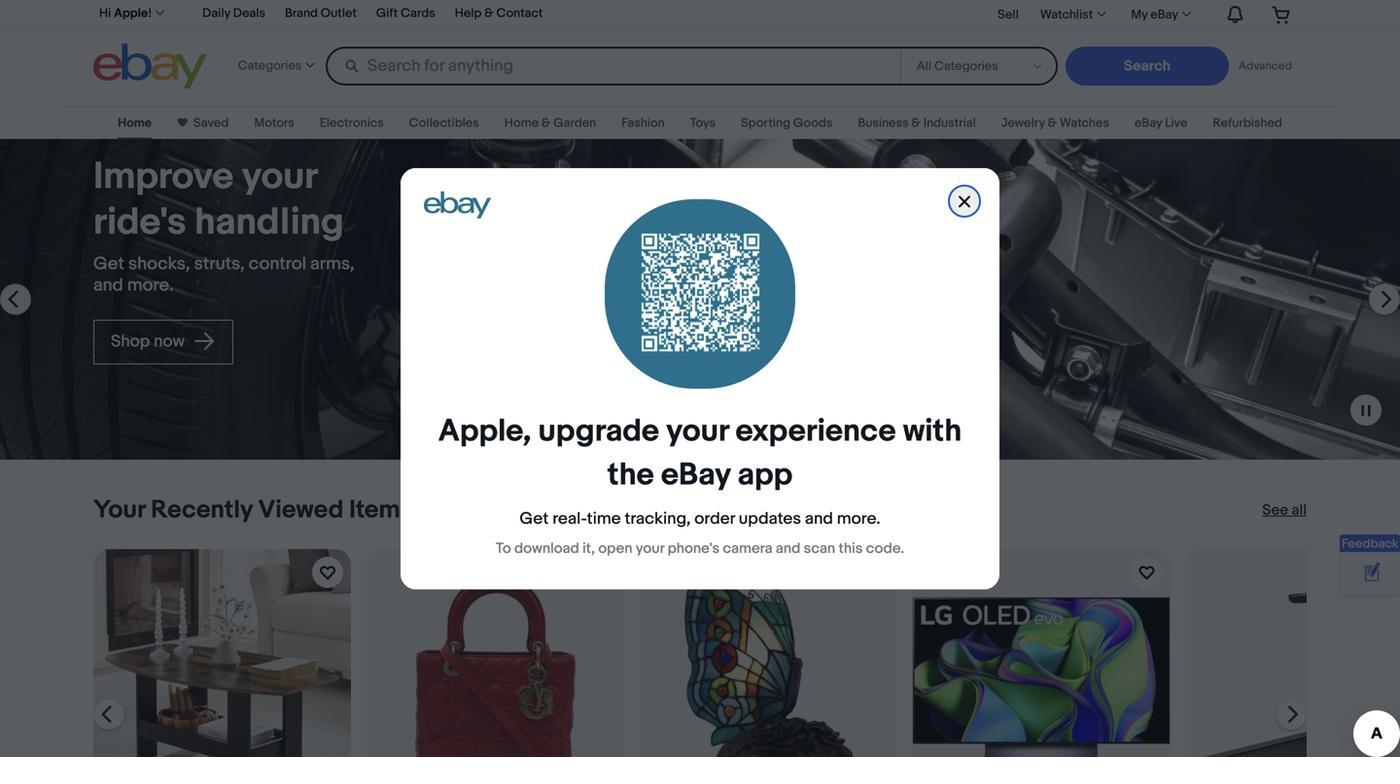 Task type: vqa. For each thing, say whether or not it's contained in the screenshot.
"PVC"
no



Task type: locate. For each thing, give the bounding box(es) containing it.
home down ebay home image
[[118, 116, 152, 131]]

1 vertical spatial your
[[666, 413, 729, 451]]

banner
[[93, 0, 1307, 94]]

& for home
[[542, 116, 551, 131]]

home & garden
[[505, 116, 596, 131]]

now
[[154, 331, 185, 352]]

brand outlet
[[285, 6, 357, 21]]

deals
[[233, 6, 265, 21]]

2 vertical spatial ebay
[[661, 456, 731, 494]]

get
[[93, 253, 124, 275], [520, 509, 549, 529]]

1 vertical spatial get
[[520, 509, 549, 529]]

banner containing daily deals
[[93, 0, 1307, 94]]

my ebay link
[[1121, 3, 1200, 27]]

apple, upgrade your experience with the ebay app
[[438, 413, 962, 494]]

and up shop in the left of the page
[[93, 275, 123, 296]]

scan
[[804, 540, 836, 557]]

& right help
[[485, 6, 494, 21]]

ebay inside apple, upgrade your experience with the ebay app
[[661, 456, 731, 494]]

control
[[249, 253, 306, 275]]

help & contact
[[455, 6, 543, 21]]

home for home & garden
[[505, 116, 539, 131]]

my
[[1131, 7, 1148, 22]]

with
[[903, 413, 962, 451]]

0 horizontal spatial get
[[93, 253, 124, 275]]

viewed
[[258, 495, 344, 526]]

ride's
[[93, 200, 186, 245]]

sporting goods
[[741, 116, 833, 131]]

0 horizontal spatial more.
[[127, 275, 174, 296]]

business & industrial
[[858, 116, 976, 131]]

0 vertical spatial more.
[[127, 275, 174, 296]]

toys link
[[690, 116, 716, 131]]

to
[[496, 540, 511, 557]]

sporting goods link
[[741, 116, 833, 131]]

more. inside improve your ride's handling get shocks, struts, control arms, and more.
[[127, 275, 174, 296]]

code.
[[866, 540, 905, 557]]

electronics
[[320, 116, 384, 131]]

ebay right my
[[1151, 7, 1179, 22]]

daily deals
[[202, 6, 265, 21]]

& right jewelry
[[1048, 116, 1057, 131]]

collectibles
[[409, 116, 479, 131]]

order
[[695, 509, 735, 529]]

apple, upgrade your experience with the ebay app dialog
[[0, 0, 1400, 758]]

None submit
[[1066, 47, 1229, 86]]

all
[[1292, 502, 1307, 519]]

saved link
[[188, 116, 229, 131]]

your inside improve your ride's handling get shocks, struts, control arms, and more.
[[242, 155, 317, 200]]

0 vertical spatial ebay
[[1151, 7, 1179, 22]]

1 horizontal spatial home
[[505, 116, 539, 131]]

2 home from the left
[[505, 116, 539, 131]]

1 vertical spatial more.
[[837, 509, 881, 529]]

jewelry & watches
[[1001, 116, 1110, 131]]

fashion
[[622, 116, 665, 131]]

ebay
[[1151, 7, 1179, 22], [1135, 116, 1162, 131], [661, 456, 731, 494]]

1 home from the left
[[118, 116, 152, 131]]

camera
[[723, 540, 773, 557]]

home
[[118, 116, 152, 131], [505, 116, 539, 131]]

watchlist link
[[1030, 3, 1115, 27]]

help
[[455, 6, 482, 21]]

& inside account navigation
[[485, 6, 494, 21]]

and
[[93, 275, 123, 296], [805, 509, 833, 529], [776, 540, 801, 557]]

& left garden
[[542, 116, 551, 131]]

help & contact link
[[455, 3, 543, 26]]

shop
[[111, 331, 150, 352]]

0 vertical spatial your
[[242, 155, 317, 200]]

get left shocks,
[[93, 253, 124, 275]]

apple, upgrade your experience with the ebay app element
[[438, 413, 962, 494]]

0 horizontal spatial and
[[93, 275, 123, 296]]

ebay up get real-time tracking, order updates and more.
[[661, 456, 731, 494]]

1 horizontal spatial get
[[520, 509, 549, 529]]

get up download
[[520, 509, 549, 529]]

daily
[[202, 6, 230, 21]]

1 horizontal spatial and
[[776, 540, 801, 557]]

& for jewelry
[[1048, 116, 1057, 131]]

0 vertical spatial get
[[93, 253, 124, 275]]

2 vertical spatial your
[[636, 540, 664, 557]]

2 horizontal spatial and
[[805, 509, 833, 529]]

1 horizontal spatial more.
[[837, 509, 881, 529]]

2 vertical spatial and
[[776, 540, 801, 557]]

real-
[[553, 509, 587, 529]]

gift
[[376, 6, 398, 21]]

refurbished
[[1213, 116, 1283, 131]]

watches
[[1060, 116, 1110, 131]]

live
[[1165, 116, 1188, 131]]

your inside apple, upgrade your experience with the ebay app
[[666, 413, 729, 451]]

sell link
[[989, 7, 1028, 22]]

1 vertical spatial ebay
[[1135, 116, 1162, 131]]

more. up the this
[[837, 509, 881, 529]]

ebay left live
[[1135, 116, 1162, 131]]

2 horizontal spatial your
[[666, 413, 729, 451]]

jewelry & watches link
[[1001, 116, 1110, 131]]

and left scan
[[776, 540, 801, 557]]

& right business
[[912, 116, 921, 131]]

and up scan
[[805, 509, 833, 529]]

outlet
[[321, 6, 357, 21]]

business
[[858, 116, 909, 131]]

ebay live link
[[1135, 116, 1188, 131]]

collectibles link
[[409, 116, 479, 131]]

more. down shocks,
[[127, 275, 174, 296]]

home for home
[[118, 116, 152, 131]]

home left garden
[[505, 116, 539, 131]]

1 vertical spatial and
[[805, 509, 833, 529]]

0 horizontal spatial home
[[118, 116, 152, 131]]

account navigation
[[93, 0, 1307, 30]]

get inside improve your ride's handling get shocks, struts, control arms, and more.
[[93, 253, 124, 275]]

&
[[485, 6, 494, 21], [542, 116, 551, 131], [912, 116, 921, 131], [1048, 116, 1057, 131]]

0 vertical spatial and
[[93, 275, 123, 296]]

electronics link
[[320, 116, 384, 131]]

industrial
[[924, 116, 976, 131]]

phone's
[[668, 540, 720, 557]]

updates
[[739, 509, 801, 529]]

and inside improve your ride's handling get shocks, struts, control arms, and more.
[[93, 275, 123, 296]]

0 horizontal spatial your
[[242, 155, 317, 200]]

your
[[242, 155, 317, 200], [666, 413, 729, 451], [636, 540, 664, 557]]



Task type: describe. For each thing, give the bounding box(es) containing it.
motors link
[[254, 116, 295, 131]]

your recently viewed items link
[[93, 495, 413, 526]]

1 horizontal spatial your
[[636, 540, 664, 557]]

goods
[[793, 116, 833, 131]]

download
[[514, 540, 579, 557]]

feedback
[[1342, 537, 1399, 552]]

saved
[[194, 116, 229, 131]]

experience
[[736, 413, 896, 451]]

items
[[349, 495, 413, 526]]

& for business
[[912, 116, 921, 131]]

my ebay
[[1131, 7, 1179, 22]]

this
[[839, 540, 863, 557]]

the
[[608, 456, 654, 494]]

daily deals link
[[202, 3, 265, 26]]

see all
[[1263, 502, 1307, 519]]

ebay inside account navigation
[[1151, 7, 1179, 22]]

gift cards link
[[376, 3, 435, 26]]

recently
[[151, 495, 253, 526]]

toys
[[690, 116, 716, 131]]

open
[[598, 540, 633, 557]]

get real-time tracking, order updates and more. element
[[520, 509, 881, 529]]

get real-time tracking, order updates and more.
[[520, 509, 881, 529]]

arms,
[[310, 253, 355, 275]]

get inside apple, upgrade your experience with the ebay app dialog
[[520, 509, 549, 529]]

ebay live
[[1135, 116, 1188, 131]]

it,
[[583, 540, 595, 557]]

home & garden link
[[505, 116, 596, 131]]

handling
[[195, 200, 344, 245]]

to download it, open your phone's camera and scan this code. element
[[496, 540, 905, 557]]

more. inside apple, upgrade your experience with the ebay app dialog
[[837, 509, 881, 529]]

sporting
[[741, 116, 791, 131]]

advanced link
[[1229, 47, 1302, 86]]

shocks,
[[128, 253, 190, 275]]

time
[[587, 509, 621, 529]]

garden
[[554, 116, 596, 131]]

contact
[[496, 6, 543, 21]]

tracking,
[[625, 509, 691, 529]]

ebay home image
[[93, 43, 207, 89]]

jewelry
[[1001, 116, 1045, 131]]

brand
[[285, 6, 318, 21]]

motors
[[254, 116, 295, 131]]

see all link
[[1263, 501, 1307, 520]]

watchlist
[[1040, 7, 1093, 22]]

app
[[738, 456, 793, 494]]

gift cards
[[376, 6, 435, 21]]

to download it, open your phone's camera and scan this code.
[[496, 540, 905, 557]]

cards
[[401, 6, 435, 21]]

your shopping cart image
[[1271, 4, 1293, 24]]

brand outlet link
[[285, 3, 357, 26]]

refurbished link
[[1213, 116, 1283, 131]]

sell
[[998, 7, 1019, 22]]

struts,
[[194, 253, 245, 275]]

apple,
[[438, 413, 531, 451]]

upgrade
[[538, 413, 659, 451]]

fashion link
[[622, 116, 665, 131]]

improve
[[93, 155, 234, 200]]

your recently viewed items
[[93, 495, 413, 526]]

see
[[1263, 502, 1289, 519]]

advanced
[[1239, 59, 1292, 73]]

shop now
[[111, 331, 188, 352]]

& for help
[[485, 6, 494, 21]]

business & industrial link
[[858, 116, 976, 131]]

improve your ride's handling get shocks, struts, control arms, and more.
[[93, 155, 355, 296]]

your
[[93, 495, 145, 526]]



